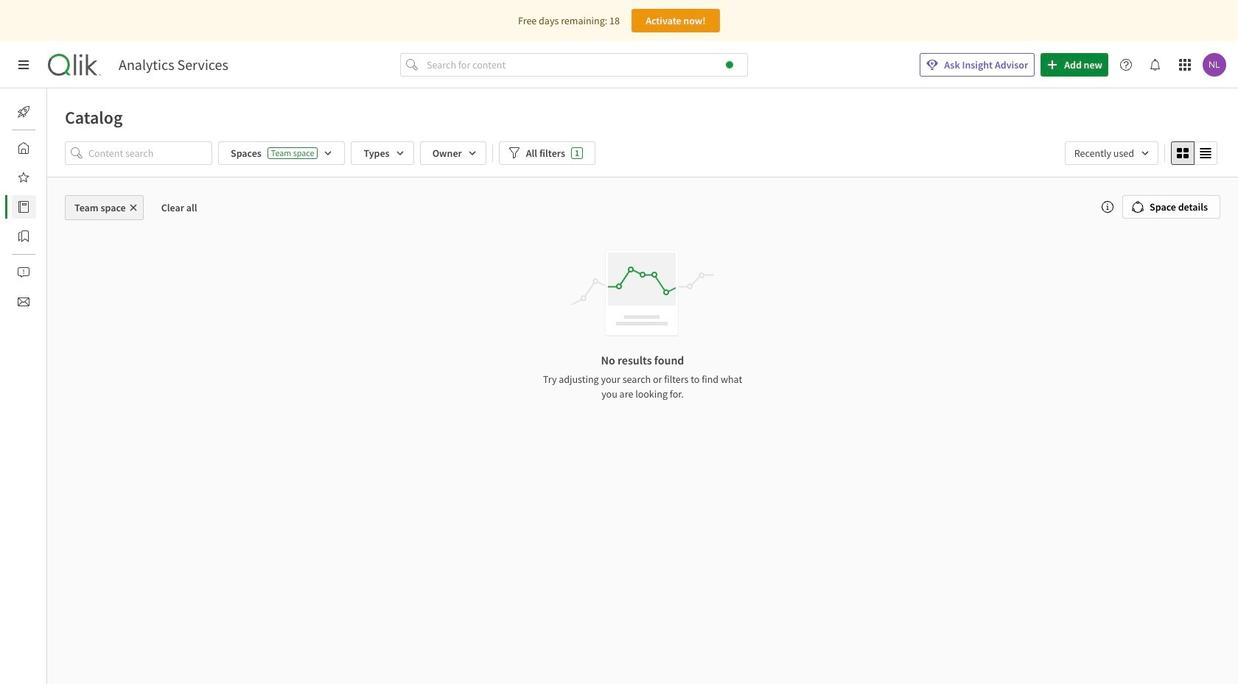 Task type: locate. For each thing, give the bounding box(es) containing it.
open sidebar menu image
[[18, 59, 29, 71]]

filters region
[[47, 139, 1239, 177]]

list view image
[[1200, 147, 1212, 159]]

None field
[[1065, 142, 1159, 165]]

Content search text field
[[88, 142, 212, 165]]

subscriptions image
[[18, 296, 29, 308]]

switch view group
[[1171, 142, 1218, 165]]

catalog image
[[18, 201, 29, 213]]

none field inside filters region
[[1065, 142, 1159, 165]]



Task type: describe. For each thing, give the bounding box(es) containing it.
Search for content text field
[[424, 53, 748, 77]]

home badge image
[[726, 61, 734, 69]]

analytics services element
[[119, 56, 228, 74]]

alerts image
[[18, 267, 29, 279]]

favorites image
[[18, 172, 29, 184]]

navigation pane element
[[0, 94, 47, 320]]

tile view image
[[1177, 147, 1189, 159]]

home image
[[18, 142, 29, 154]]

noah lott image
[[1203, 53, 1227, 77]]

collections image
[[18, 231, 29, 243]]

getting started image
[[18, 106, 29, 118]]



Task type: vqa. For each thing, say whether or not it's contained in the screenshot.
topmost Move collection image
no



